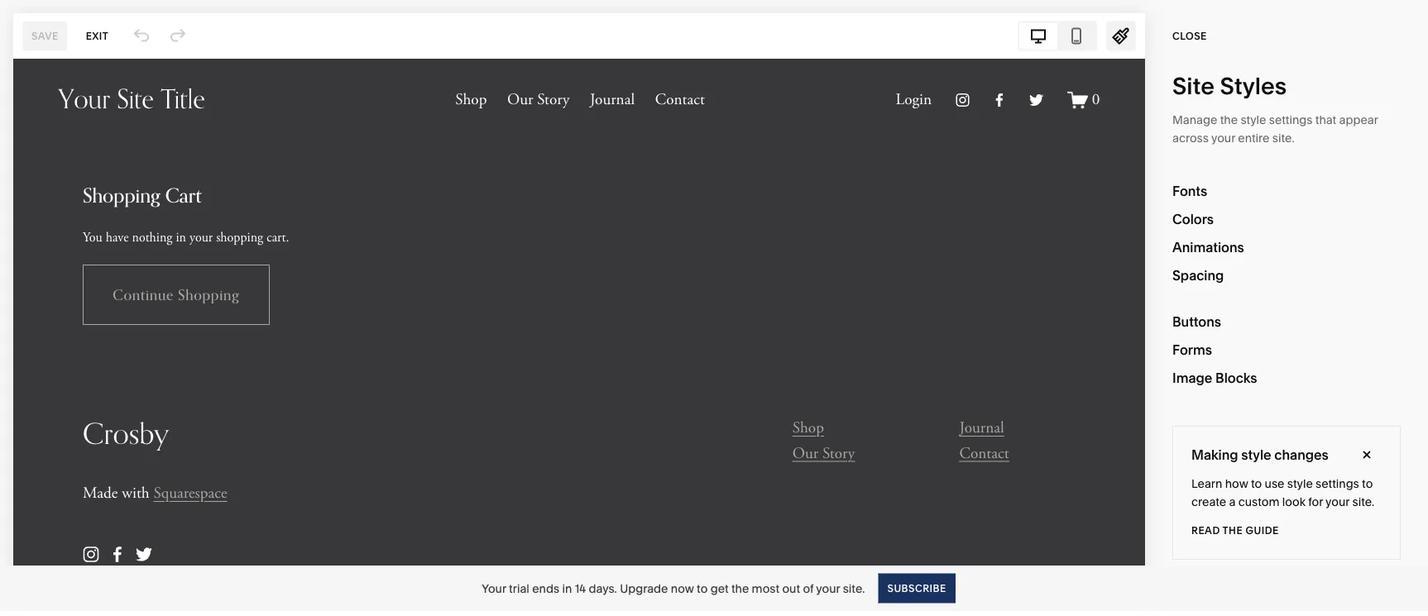 Task type: vqa. For each thing, say whether or not it's contained in the screenshot.
Save
yes



Task type: describe. For each thing, give the bounding box(es) containing it.
trial
[[509, 582, 529, 596]]

blocks
[[1216, 370, 1257, 386]]

site
[[1173, 72, 1215, 100]]

your inside "manage the style settings that appear across your entire site."
[[1211, 131, 1235, 145]]

custom
[[1239, 495, 1280, 509]]

0 horizontal spatial your
[[816, 582, 840, 596]]

exit button
[[77, 21, 118, 51]]

fonts link
[[1173, 177, 1401, 205]]

fonts
[[1173, 183, 1208, 199]]

settings inside "manage the style settings that appear across your entire site."
[[1269, 113, 1313, 127]]

get
[[711, 582, 729, 596]]

read
[[1192, 525, 1220, 537]]

making style changes
[[1192, 447, 1329, 463]]

the for manage
[[1220, 113, 1238, 127]]

guide
[[1246, 525, 1279, 537]]

how
[[1225, 477, 1248, 491]]

look
[[1283, 495, 1306, 509]]

settings inside learn how to use style settings to create a custom look for your site.
[[1316, 477, 1359, 491]]

your inside learn how to use style settings to create a custom look for your site.
[[1326, 495, 1350, 509]]

image blocks link
[[1173, 364, 1401, 392]]

site. inside learn how to use style settings to create a custom look for your site.
[[1353, 495, 1375, 509]]

1 horizontal spatial to
[[1251, 477, 1262, 491]]

save
[[31, 30, 59, 42]]

learn how to use style settings to create a custom look for your site.
[[1192, 477, 1375, 509]]

manage the style settings that appear across your entire site.
[[1173, 113, 1378, 145]]

out
[[782, 582, 800, 596]]

animations
[[1173, 239, 1244, 255]]

image blocks
[[1173, 370, 1257, 386]]

days.
[[589, 582, 617, 596]]

animations link
[[1173, 233, 1401, 261]]

ends
[[532, 582, 559, 596]]

buttons link
[[1173, 308, 1401, 336]]

spacing link
[[1173, 261, 1401, 290]]

style inside learn how to use style settings to create a custom look for your site.
[[1287, 477, 1313, 491]]

2 vertical spatial the
[[731, 582, 749, 596]]

that
[[1316, 113, 1337, 127]]

site. inside "manage the style settings that appear across your entire site."
[[1273, 131, 1295, 145]]

colors link
[[1173, 205, 1401, 233]]

read the guide button
[[1192, 516, 1279, 546]]

read the guide
[[1192, 525, 1279, 537]]



Task type: locate. For each thing, give the bounding box(es) containing it.
exit
[[86, 30, 109, 42]]

tab list
[[1020, 23, 1096, 49]]

the inside "manage the style settings that appear across your entire site."
[[1220, 113, 1238, 127]]

settings up for
[[1316, 477, 1359, 491]]

1 vertical spatial your
[[1326, 495, 1350, 509]]

entire
[[1238, 131, 1270, 145]]

spacing
[[1173, 267, 1224, 283]]

14
[[575, 582, 586, 596]]

forms link
[[1173, 336, 1401, 364]]

learn
[[1192, 477, 1223, 491]]

subscribe
[[888, 583, 947, 595]]

2 horizontal spatial site.
[[1353, 495, 1375, 509]]

the right "get"
[[731, 582, 749, 596]]

manage
[[1173, 113, 1218, 127]]

the inside "button"
[[1223, 525, 1243, 537]]

2 vertical spatial style
[[1287, 477, 1313, 491]]

close
[[1173, 30, 1207, 42]]

upgrade
[[620, 582, 668, 596]]

your right the 'of'
[[816, 582, 840, 596]]

of
[[803, 582, 814, 596]]

0 vertical spatial settings
[[1269, 113, 1313, 127]]

1 horizontal spatial site.
[[1273, 131, 1295, 145]]

style
[[1241, 113, 1266, 127], [1242, 447, 1272, 463], [1287, 477, 1313, 491]]

the for read
[[1223, 525, 1243, 537]]

style up look
[[1287, 477, 1313, 491]]

the right read
[[1223, 525, 1243, 537]]

0 horizontal spatial settings
[[1269, 113, 1313, 127]]

style up the use
[[1242, 447, 1272, 463]]

0 vertical spatial the
[[1220, 113, 1238, 127]]

changes
[[1275, 447, 1329, 463]]

the down site styles
[[1220, 113, 1238, 127]]

in
[[562, 582, 572, 596]]

0 horizontal spatial site.
[[843, 582, 865, 596]]

your left entire
[[1211, 131, 1235, 145]]

your
[[1211, 131, 1235, 145], [1326, 495, 1350, 509], [816, 582, 840, 596]]

forms
[[1173, 342, 1212, 358]]

style inside "manage the style settings that appear across your entire site."
[[1241, 113, 1266, 127]]

use
[[1265, 477, 1285, 491]]

close button
[[1173, 22, 1207, 51]]

styles
[[1220, 72, 1287, 100]]

image
[[1173, 370, 1213, 386]]

a
[[1229, 495, 1236, 509]]

site.
[[1273, 131, 1295, 145], [1353, 495, 1375, 509], [843, 582, 865, 596]]

site. right for
[[1353, 495, 1375, 509]]

appear
[[1339, 113, 1378, 127]]

style up entire
[[1241, 113, 1266, 127]]

1 vertical spatial site.
[[1353, 495, 1375, 509]]

2 vertical spatial site.
[[843, 582, 865, 596]]

1 horizontal spatial settings
[[1316, 477, 1359, 491]]

for
[[1309, 495, 1323, 509]]

settings
[[1269, 113, 1313, 127], [1316, 477, 1359, 491]]

create
[[1192, 495, 1227, 509]]

settings left that
[[1269, 113, 1313, 127]]

now
[[671, 582, 694, 596]]

site styles
[[1173, 72, 1287, 100]]

your right for
[[1326, 495, 1350, 509]]

2 vertical spatial your
[[816, 582, 840, 596]]

making
[[1192, 447, 1239, 463]]

1 vertical spatial the
[[1223, 525, 1243, 537]]

2 horizontal spatial your
[[1326, 495, 1350, 509]]

colors
[[1173, 211, 1214, 227]]

subscribe button
[[878, 574, 956, 604]]

0 horizontal spatial to
[[697, 582, 708, 596]]

0 vertical spatial your
[[1211, 131, 1235, 145]]

across
[[1173, 131, 1209, 145]]

2 horizontal spatial to
[[1362, 477, 1373, 491]]

1 horizontal spatial your
[[1211, 131, 1235, 145]]

buttons
[[1173, 314, 1222, 330]]

site. right the 'of'
[[843, 582, 865, 596]]

site. right entire
[[1273, 131, 1295, 145]]

your
[[482, 582, 506, 596]]

0 vertical spatial site.
[[1273, 131, 1295, 145]]

the
[[1220, 113, 1238, 127], [1223, 525, 1243, 537], [731, 582, 749, 596]]

save button
[[22, 21, 68, 51]]

your trial ends in 14 days. upgrade now to get the most out of your site.
[[482, 582, 865, 596]]

to
[[1251, 477, 1262, 491], [1362, 477, 1373, 491], [697, 582, 708, 596]]

1 vertical spatial settings
[[1316, 477, 1359, 491]]

most
[[752, 582, 780, 596]]

0 vertical spatial style
[[1241, 113, 1266, 127]]

1 vertical spatial style
[[1242, 447, 1272, 463]]



